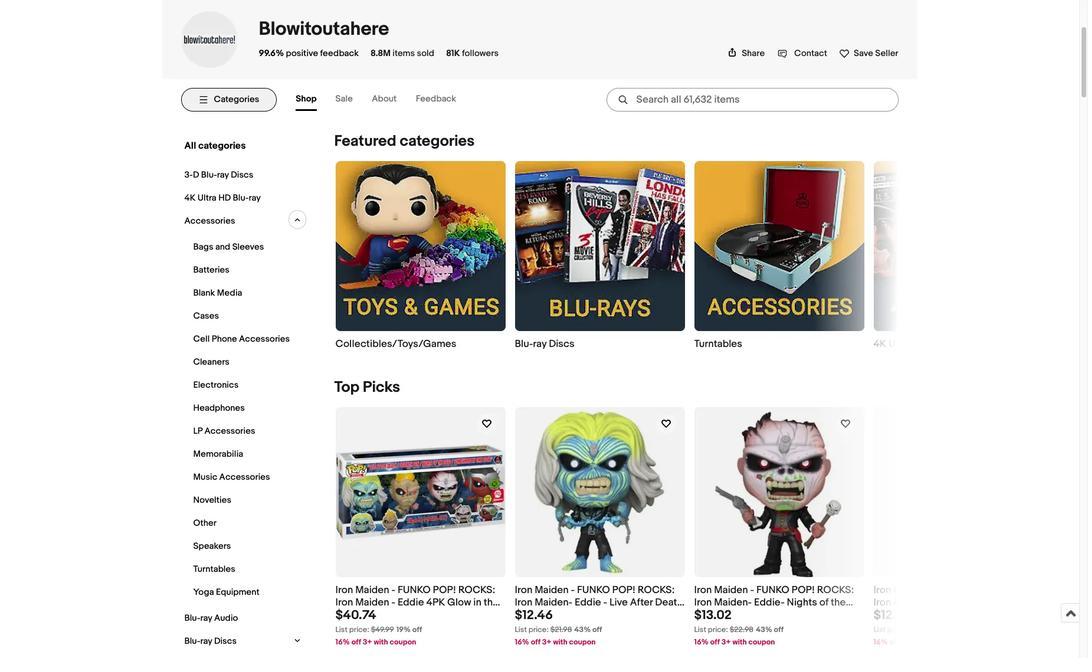 Task type: describe. For each thing, give the bounding box(es) containing it.
funko for $12.46
[[577, 584, 610, 596]]

cell
[[193, 334, 210, 345]]

tab list containing shop
[[296, 89, 475, 111]]

iron maiden - funko pop! rocks: iron maiden - eddie 4pk glow in the dark box set
[[336, 584, 499, 621]]

categories for all categories
[[198, 140, 246, 152]]

novelties
[[193, 495, 231, 506]]

$22.98
[[730, 625, 754, 635]]

$40.74
[[336, 608, 377, 624]]

phone
[[212, 334, 237, 345]]

iron maiden - funko pop! rocks: iron maiden - eddie 4pk glow in the dark box set : quick view image
[[336, 444, 506, 540]]

- for dark
[[392, 584, 396, 596]]

audio
[[214, 613, 238, 624]]

contact
[[795, 48, 828, 59]]

- for e
[[930, 584, 934, 596]]

in
[[474, 597, 482, 608]]

collectibles/toys/games
[[336, 338, 457, 350]]

save
[[854, 48, 874, 59]]

$12.06 list price: 16% off 3+ with coupon
[[874, 608, 955, 647]]

coupon for $40.74
[[390, 638, 416, 647]]

1 horizontal spatial ultra
[[889, 338, 911, 350]]

dead
[[695, 609, 719, 621]]

off down 'iron maiden - funko pop! rocks: iron maiden- eddie- nights of the dead eddie [ne' button
[[774, 625, 784, 635]]

off inside $12.06 list price: 16% off 3+ with coupon
[[890, 638, 900, 647]]

with for $12.46
[[553, 638, 568, 647]]

top picks
[[334, 378, 400, 397]]

bags and sleeves link
[[190, 238, 298, 256]]

off down $40.74
[[352, 638, 361, 647]]

price: for $13.02
[[708, 625, 728, 635]]

accessories link
[[182, 212, 289, 230]]

Search all 61,632 items field
[[607, 88, 899, 112]]

sale
[[336, 93, 353, 104]]

0 vertical spatial ultra
[[198, 192, 217, 204]]

positive
[[286, 48, 318, 59]]

with inside $12.06 list price: 16% off 3+ with coupon
[[912, 638, 927, 647]]

rocks: for $12.46
[[638, 584, 675, 596]]

8.8m
[[371, 48, 391, 59]]

iron maiden - funko pop! rocks: iron maiden- eddie- nights of the dead eddie [ne button
[[695, 584, 865, 621]]

save seller
[[854, 48, 899, 59]]

1 horizontal spatial 4k ultra hd blu-ray
[[874, 338, 962, 350]]

cases link
[[190, 308, 298, 325]]

e
[[934, 609, 939, 621]]

81k followers
[[446, 48, 499, 59]]

maiden- for $13.02
[[714, 597, 752, 608]]

off right 19%
[[413, 625, 422, 635]]

2 collectibles/toys/games link from the top
[[336, 338, 506, 351]]

0 horizontal spatial blu-ray discs
[[184, 636, 237, 647]]

headphones link
[[190, 400, 298, 417]]

funko for $40.74
[[398, 584, 431, 596]]

iron maiden - funko pop! rocks: iron maiden- eddie- seventh son of seventh son e
[[874, 584, 1036, 621]]

blowitoutahere link
[[259, 18, 389, 41]]

eddie- for [ne
[[755, 597, 785, 608]]

glow
[[448, 597, 471, 608]]

categories button
[[181, 88, 277, 112]]

blu-ray audio
[[184, 613, 238, 624]]

pop! for $12.46
[[613, 584, 636, 596]]

categories for featured categories
[[400, 132, 475, 150]]

accessories down the memorabilia link
[[219, 472, 270, 483]]

electronics link
[[190, 377, 298, 394]]

19%
[[397, 625, 411, 635]]

pop! for $13.02
[[792, 584, 815, 596]]

rocks: for $40.74
[[459, 584, 496, 596]]

batteries
[[193, 264, 230, 276]]

price: for $12.06
[[888, 625, 908, 635]]

0 horizontal spatial seventh
[[874, 609, 912, 621]]

eddie inside iron maiden - funko pop! rocks: iron maiden- eddie- nights of the dead eddie [ne
[[722, 609, 748, 621]]

share button
[[728, 48, 765, 59]]

iron maiden - funko pop! rocks: iron maiden- eddie - live after death eddie [new button
[[515, 584, 685, 621]]

blu-ray audio link
[[182, 610, 297, 627]]

[new
[[544, 609, 567, 621]]

pop! inside iron maiden - funko pop! rocks: iron maiden- eddie- seventh son of seventh son e
[[972, 584, 995, 596]]

3+ for $40.74
[[363, 638, 372, 647]]

$49.99
[[371, 625, 394, 635]]

0 vertical spatial son
[[1007, 597, 1024, 608]]

music
[[193, 472, 217, 483]]

4pk
[[427, 597, 445, 608]]

with for $13.02
[[733, 638, 747, 647]]

$13.02
[[695, 608, 732, 624]]

nights
[[787, 597, 818, 608]]

3-d blu-ray discs link
[[182, 166, 297, 184]]

set
[[379, 609, 395, 621]]

yoga equipment link
[[190, 584, 298, 601]]

yoga
[[193, 587, 214, 598]]

81k
[[446, 48, 460, 59]]

99.6% positive feedback
[[259, 48, 359, 59]]

$13.02 list price: $22.98 43% off 16% off 3+ with coupon
[[695, 608, 784, 647]]

music accessories link
[[190, 469, 298, 486]]

bags and sleeves
[[193, 241, 264, 253]]

feedback
[[416, 93, 456, 104]]

yoga equipment
[[193, 587, 260, 598]]

feedback
[[320, 48, 359, 59]]

1 collectibles/toys/games link from the top
[[336, 161, 506, 351]]

1 vertical spatial turntables
[[193, 564, 235, 575]]

cases
[[193, 310, 219, 322]]

speakers
[[193, 541, 231, 552]]

memorabilia link
[[190, 446, 298, 463]]

speakers link
[[190, 538, 298, 555]]

1 horizontal spatial 4k
[[874, 338, 887, 350]]

all categories link
[[182, 137, 301, 155]]

- for [ne
[[751, 584, 755, 596]]

iron maiden - funko pop! rocks: iron maiden - eddie 4pk glow in the dark box set button
[[336, 584, 506, 621]]

box
[[359, 609, 377, 621]]

16% for $13.02
[[695, 638, 709, 647]]

bags
[[193, 241, 213, 253]]

accessories up bags
[[184, 215, 235, 227]]

all categories
[[184, 140, 246, 152]]

1 horizontal spatial seventh
[[967, 597, 1004, 608]]

list for $13.02
[[695, 625, 707, 635]]

43% for $13.02
[[756, 625, 773, 635]]

death
[[655, 597, 683, 608]]

list for $12.46
[[515, 625, 527, 635]]

live
[[610, 597, 628, 608]]

tab panel containing featured categories
[[181, 120, 1044, 658]]

blank
[[193, 287, 215, 299]]

iron maiden - funko pop! rocks: iron maiden- eddie- seventh son of seventh son e button
[[874, 584, 1044, 621]]

other
[[193, 518, 217, 529]]

$40.74 list price: $49.99 19% off 16% off 3+ with coupon
[[336, 608, 422, 647]]

sold
[[417, 48, 434, 59]]

cleaners
[[193, 357, 230, 368]]

top
[[334, 378, 360, 397]]

1 vertical spatial discs
[[549, 338, 575, 350]]



Task type: locate. For each thing, give the bounding box(es) containing it.
tab list
[[296, 89, 475, 111]]

0 horizontal spatial ultra
[[198, 192, 217, 204]]

the inside iron maiden - funko pop! rocks: iron maiden - eddie 4pk glow in the dark box set
[[484, 597, 499, 608]]

price: down $40.74
[[349, 625, 370, 635]]

3+ down $22.98
[[722, 638, 731, 647]]

with inside "$12.46 list price: $21.98 43% off 16% off 3+ with coupon"
[[553, 638, 568, 647]]

8.8m items sold
[[371, 48, 434, 59]]

blank media
[[193, 287, 242, 299]]

eddie left [new
[[515, 609, 542, 621]]

price: down $12.06 at the bottom right
[[888, 625, 908, 635]]

0 horizontal spatial 4k
[[184, 192, 196, 204]]

hd
[[219, 192, 231, 204], [913, 338, 927, 350]]

0 vertical spatial turntables
[[695, 338, 743, 350]]

2 vertical spatial discs
[[214, 636, 237, 647]]

3+ inside $13.02 list price: $22.98 43% off 16% off 3+ with coupon
[[722, 638, 731, 647]]

16% down $12.06 at the bottom right
[[874, 638, 888, 647]]

eddie- for e
[[934, 597, 965, 608]]

1 3+ from the left
[[363, 638, 372, 647]]

43% down [ne on the right of the page
[[756, 625, 773, 635]]

4 price: from the left
[[888, 625, 908, 635]]

followers
[[462, 48, 499, 59]]

1 horizontal spatial blu-ray discs
[[515, 338, 575, 350]]

coupon inside $13.02 list price: $22.98 43% off 16% off 3+ with coupon
[[749, 638, 775, 647]]

eddie- up e on the bottom right of page
[[934, 597, 965, 608]]

3+ inside $12.06 list price: 16% off 3+ with coupon
[[901, 638, 911, 647]]

funko up live on the bottom
[[577, 584, 610, 596]]

16% inside $40.74 list price: $49.99 19% off 16% off 3+ with coupon
[[336, 638, 350, 647]]

list down $12.46
[[515, 625, 527, 635]]

16% inside $13.02 list price: $22.98 43% off 16% off 3+ with coupon
[[695, 638, 709, 647]]

1 vertical spatial hd
[[913, 338, 927, 350]]

0 horizontal spatial 43%
[[575, 625, 591, 635]]

4 coupon from the left
[[928, 638, 955, 647]]

iron maiden - funko pop! rocks: iron maiden- eddie- nights of the dead eddie [ne
[[695, 584, 854, 621]]

funko inside iron maiden - funko pop! rocks: iron maiden - eddie 4pk glow in the dark box set
[[398, 584, 431, 596]]

1 pop! from the left
[[433, 584, 456, 596]]

maiden inside iron maiden - funko pop! rocks: iron maiden- eddie - live after death eddie [new
[[535, 584, 569, 596]]

2 of from the left
[[1027, 597, 1036, 608]]

eddie left live on the bottom
[[575, 597, 601, 608]]

$12.46 list price: $21.98 43% off 16% off 3+ with coupon
[[515, 608, 602, 647]]

3 price: from the left
[[708, 625, 728, 635]]

3+ down $49.99
[[363, 638, 372, 647]]

blu-
[[201, 169, 217, 181], [233, 192, 249, 204], [515, 338, 533, 350], [929, 338, 948, 350], [184, 613, 200, 624], [184, 636, 200, 647]]

maiden- inside iron maiden - funko pop! rocks: iron maiden- eddie- nights of the dead eddie [ne
[[714, 597, 752, 608]]

4 with from the left
[[912, 638, 927, 647]]

1 rocks: from the left
[[459, 584, 496, 596]]

save seller button
[[840, 45, 899, 59]]

16% inside $12.06 list price: 16% off 3+ with coupon
[[874, 638, 888, 647]]

2 price: from the left
[[529, 625, 549, 635]]

eddie
[[398, 597, 424, 608], [575, 597, 601, 608], [515, 609, 542, 621], [722, 609, 748, 621]]

16% down dead at the bottom of page
[[695, 638, 709, 647]]

3 list from the left
[[695, 625, 707, 635]]

shop
[[296, 93, 317, 104]]

2 rocks: from the left
[[638, 584, 675, 596]]

3-
[[184, 169, 193, 181]]

3 rocks: from the left
[[818, 584, 854, 596]]

1 the from the left
[[484, 597, 499, 608]]

1 vertical spatial 4k
[[874, 338, 887, 350]]

with inside $13.02 list price: $22.98 43% off 16% off 3+ with coupon
[[733, 638, 747, 647]]

list inside $13.02 list price: $22.98 43% off 16% off 3+ with coupon
[[695, 625, 707, 635]]

1 horizontal spatial hd
[[913, 338, 927, 350]]

other link
[[190, 515, 298, 532]]

featured categories
[[334, 132, 475, 150]]

eddie up $22.98
[[722, 609, 748, 621]]

1 horizontal spatial maiden-
[[714, 597, 752, 608]]

off down $13.02
[[711, 638, 720, 647]]

novelties link
[[190, 492, 298, 509]]

cell phone accessories link
[[190, 331, 298, 348]]

eddie left 4pk
[[398, 597, 424, 608]]

lp
[[193, 426, 203, 437]]

iron maiden - funko pop! rocks: iron maiden- eddie - live after death eddie [new
[[515, 584, 683, 621]]

list for $12.06
[[874, 625, 886, 635]]

pop! inside iron maiden - funko pop! rocks: iron maiden - eddie 4pk glow in the dark box set
[[433, 584, 456, 596]]

2 eddie- from the left
[[934, 597, 965, 608]]

3 maiden- from the left
[[894, 597, 932, 608]]

maiden- inside iron maiden - funko pop! rocks: iron maiden- eddie- seventh son of seventh son e
[[894, 597, 932, 608]]

2 43% from the left
[[756, 625, 773, 635]]

0 horizontal spatial turntables
[[193, 564, 235, 575]]

1 vertical spatial blu-ray discs
[[184, 636, 237, 647]]

1 funko from the left
[[398, 584, 431, 596]]

price: down $13.02
[[708, 625, 728, 635]]

rocks: inside iron maiden - funko pop! rocks: iron maiden- eddie - live after death eddie [new
[[638, 584, 675, 596]]

pop! inside iron maiden - funko pop! rocks: iron maiden- eddie - live after death eddie [new
[[613, 584, 636, 596]]

price: inside $13.02 list price: $22.98 43% off 16% off 3+ with coupon
[[708, 625, 728, 635]]

43%
[[575, 625, 591, 635], [756, 625, 773, 635]]

2 funko from the left
[[577, 584, 610, 596]]

the
[[484, 597, 499, 608], [831, 597, 846, 608]]

off
[[413, 625, 422, 635], [593, 625, 602, 635], [774, 625, 784, 635], [352, 638, 361, 647], [531, 638, 541, 647], [711, 638, 720, 647], [890, 638, 900, 647]]

batteries link
[[190, 261, 298, 279]]

1 43% from the left
[[575, 625, 591, 635]]

dark
[[336, 609, 357, 621]]

the right nights
[[831, 597, 846, 608]]

price: inside $12.06 list price: 16% off 3+ with coupon
[[888, 625, 908, 635]]

rocks: inside iron maiden - funko pop! rocks: iron maiden - eddie 4pk glow in the dark box set
[[459, 584, 496, 596]]

1 list from the left
[[336, 625, 348, 635]]

1 vertical spatial son
[[914, 609, 932, 621]]

maiden for $13.02
[[714, 584, 748, 596]]

list for $40.74
[[336, 625, 348, 635]]

blank media link
[[190, 285, 298, 302]]

blowitoutahere image
[[181, 34, 238, 45]]

2 horizontal spatial maiden-
[[894, 597, 932, 608]]

iron maiden - funko pop! rocks: iron maiden- eddie - live after death eddie [new : quick view image
[[533, 407, 667, 577]]

2 pop! from the left
[[613, 584, 636, 596]]

media
[[217, 287, 242, 299]]

3-d blu-ray discs
[[184, 169, 254, 181]]

0 horizontal spatial of
[[820, 597, 829, 608]]

1 horizontal spatial the
[[831, 597, 846, 608]]

list
[[336, 625, 348, 635], [515, 625, 527, 635], [695, 625, 707, 635], [874, 625, 886, 635]]

0 vertical spatial 4k ultra hd blu-ray
[[184, 192, 261, 204]]

list inside $40.74 list price: $49.99 19% off 16% off 3+ with coupon
[[336, 625, 348, 635]]

with for $40.74
[[374, 638, 388, 647]]

list inside "$12.46 list price: $21.98 43% off 16% off 3+ with coupon"
[[515, 625, 527, 635]]

price: for $40.74
[[349, 625, 370, 635]]

- inside iron maiden - funko pop! rocks: iron maiden- eddie- seventh son of seventh son e
[[930, 584, 934, 596]]

list down $12.06 at the bottom right
[[874, 625, 886, 635]]

3+ inside "$12.46 list price: $21.98 43% off 16% off 3+ with coupon"
[[542, 638, 552, 647]]

$12.46
[[515, 608, 553, 624]]

4k ultra hd blu-ray link
[[874, 161, 1044, 351], [182, 189, 297, 207], [874, 338, 1044, 351]]

1 vertical spatial ultra
[[889, 338, 911, 350]]

3 3+ from the left
[[722, 638, 731, 647]]

2 with from the left
[[553, 638, 568, 647]]

0 horizontal spatial eddie-
[[755, 597, 785, 608]]

43% for $12.46
[[575, 625, 591, 635]]

iron maiden - funko pop! rocks: iron maiden- eddie- nights of the dead eddie [ne : quick view image
[[715, 407, 844, 577]]

0 vertical spatial blu-ray discs
[[515, 338, 575, 350]]

0 horizontal spatial categories
[[198, 140, 246, 152]]

rocks: inside iron maiden - funko pop! rocks: iron maiden- eddie- seventh son of seventh son e
[[997, 584, 1034, 596]]

rocks: inside iron maiden - funko pop! rocks: iron maiden- eddie- nights of the dead eddie [ne
[[818, 584, 854, 596]]

1 16% from the left
[[336, 638, 350, 647]]

2 list from the left
[[515, 625, 527, 635]]

coupon down $21.98
[[569, 638, 596, 647]]

coupon
[[390, 638, 416, 647], [569, 638, 596, 647], [749, 638, 775, 647], [928, 638, 955, 647]]

- inside iron maiden - funko pop! rocks: iron maiden- eddie- nights of the dead eddie [ne
[[751, 584, 755, 596]]

1 horizontal spatial son
[[1007, 597, 1024, 608]]

categories
[[400, 132, 475, 150], [198, 140, 246, 152]]

list inside $12.06 list price: 16% off 3+ with coupon
[[874, 625, 886, 635]]

pop!
[[433, 584, 456, 596], [613, 584, 636, 596], [792, 584, 815, 596], [972, 584, 995, 596]]

cleaners link
[[190, 354, 298, 371]]

eddie- inside iron maiden - funko pop! rocks: iron maiden- eddie- seventh son of seventh son e
[[934, 597, 965, 608]]

coupon for $13.02
[[749, 638, 775, 647]]

list down dead at the bottom of page
[[695, 625, 707, 635]]

1 price: from the left
[[349, 625, 370, 635]]

4 3+ from the left
[[901, 638, 911, 647]]

blu-ray discs link
[[515, 161, 685, 351], [515, 338, 685, 351], [182, 633, 289, 650]]

43% inside "$12.46 list price: $21.98 43% off 16% off 3+ with coupon"
[[575, 625, 591, 635]]

with down $21.98
[[553, 638, 568, 647]]

1 horizontal spatial eddie-
[[934, 597, 965, 608]]

0 vertical spatial discs
[[231, 169, 254, 181]]

4 list from the left
[[874, 625, 886, 635]]

2 16% from the left
[[515, 638, 529, 647]]

coupon down e on the bottom right of page
[[928, 638, 955, 647]]

4 pop! from the left
[[972, 584, 995, 596]]

16% for $40.74
[[336, 638, 350, 647]]

coupon down 19%
[[390, 638, 416, 647]]

16% inside "$12.46 list price: $21.98 43% off 16% off 3+ with coupon"
[[515, 638, 529, 647]]

categories
[[214, 94, 259, 105]]

with down iron maiden - funko pop! rocks: iron maiden- eddie- seventh son of seventh son e
[[912, 638, 927, 647]]

16% down $12.46
[[515, 638, 529, 647]]

maiden for $12.46
[[535, 584, 569, 596]]

coupon down $22.98
[[749, 638, 775, 647]]

1 vertical spatial 4k ultra hd blu-ray
[[874, 338, 962, 350]]

eddie- inside iron maiden - funko pop! rocks: iron maiden- eddie- nights of the dead eddie [ne
[[755, 597, 785, 608]]

turntables link
[[695, 161, 865, 351], [695, 338, 865, 351], [190, 561, 298, 578]]

of inside iron maiden - funko pop! rocks: iron maiden- eddie- nights of the dead eddie [ne
[[820, 597, 829, 608]]

funko up 4pk
[[398, 584, 431, 596]]

1 eddie- from the left
[[755, 597, 785, 608]]

16% for $12.46
[[515, 638, 529, 647]]

[ne
[[750, 609, 767, 621]]

the right in
[[484, 597, 499, 608]]

1 horizontal spatial turntables
[[695, 338, 743, 350]]

maiden inside iron maiden - funko pop! rocks: iron maiden- eddie- nights of the dead eddie [ne
[[714, 584, 748, 596]]

eddie- up [ne on the right of the page
[[755, 597, 785, 608]]

coupon inside $12.06 list price: 16% off 3+ with coupon
[[928, 638, 955, 647]]

3 with from the left
[[733, 638, 747, 647]]

iron
[[336, 584, 353, 596], [515, 584, 533, 596], [695, 584, 712, 596], [874, 584, 892, 596], [336, 597, 353, 608], [515, 597, 533, 608], [695, 597, 712, 608], [874, 597, 892, 608]]

0 horizontal spatial maiden-
[[535, 597, 573, 608]]

tab panel
[[181, 120, 1044, 658]]

with down $22.98
[[733, 638, 747, 647]]

0 vertical spatial seventh
[[967, 597, 1004, 608]]

funko inside iron maiden - funko pop! rocks: iron maiden- eddie- seventh son of seventh son e
[[936, 584, 969, 596]]

1 horizontal spatial categories
[[400, 132, 475, 150]]

of inside iron maiden - funko pop! rocks: iron maiden- eddie- seventh son of seventh son e
[[1027, 597, 1036, 608]]

funko inside iron maiden - funko pop! rocks: iron maiden- eddie- nights of the dead eddie [ne
[[757, 584, 790, 596]]

3+ down $12.06 at the bottom right
[[901, 638, 911, 647]]

off down iron maiden - funko pop! rocks: iron maiden- eddie - live after death eddie [new on the bottom of the page
[[593, 625, 602, 635]]

3 pop! from the left
[[792, 584, 815, 596]]

2 3+ from the left
[[542, 638, 552, 647]]

0 vertical spatial hd
[[219, 192, 231, 204]]

2 the from the left
[[831, 597, 846, 608]]

accessories down headphones
[[205, 426, 255, 437]]

of
[[820, 597, 829, 608], [1027, 597, 1036, 608]]

maiden- inside iron maiden - funko pop! rocks: iron maiden- eddie - live after death eddie [new
[[535, 597, 573, 608]]

2 coupon from the left
[[569, 638, 596, 647]]

1 vertical spatial seventh
[[874, 609, 912, 621]]

categories up 3-d blu-ray discs
[[198, 140, 246, 152]]

accessories up cleaners link
[[239, 334, 290, 345]]

sleeves
[[232, 241, 264, 253]]

4k
[[184, 192, 196, 204], [874, 338, 887, 350]]

with inside $40.74 list price: $49.99 19% off 16% off 3+ with coupon
[[374, 638, 388, 647]]

-
[[392, 584, 396, 596], [571, 584, 575, 596], [751, 584, 755, 596], [930, 584, 934, 596], [392, 597, 396, 608], [604, 597, 608, 608]]

coupon for $12.46
[[569, 638, 596, 647]]

maiden
[[355, 584, 389, 596], [535, 584, 569, 596], [714, 584, 748, 596], [894, 584, 928, 596], [355, 597, 389, 608]]

16%
[[336, 638, 350, 647], [515, 638, 529, 647], [695, 638, 709, 647], [874, 638, 888, 647]]

d
[[193, 169, 199, 181]]

0 horizontal spatial 4k ultra hd blu-ray
[[184, 192, 261, 204]]

3 funko from the left
[[757, 584, 790, 596]]

0 horizontal spatial son
[[914, 609, 932, 621]]

1 maiden- from the left
[[535, 597, 573, 608]]

1 with from the left
[[374, 638, 388, 647]]

eddie inside iron maiden - funko pop! rocks: iron maiden - eddie 4pk glow in the dark box set
[[398, 597, 424, 608]]

price: down $12.46
[[529, 625, 549, 635]]

cell phone accessories
[[193, 334, 290, 345]]

equipment
[[216, 587, 260, 598]]

funko for $13.02
[[757, 584, 790, 596]]

1 horizontal spatial of
[[1027, 597, 1036, 608]]

about
[[372, 93, 397, 104]]

4 rocks: from the left
[[997, 584, 1034, 596]]

categories down 'feedback'
[[400, 132, 475, 150]]

3+ inside $40.74 list price: $49.99 19% off 16% off 3+ with coupon
[[363, 638, 372, 647]]

1 horizontal spatial 43%
[[756, 625, 773, 635]]

coupon inside "$12.46 list price: $21.98 43% off 16% off 3+ with coupon"
[[569, 638, 596, 647]]

funko up [ne on the right of the page
[[757, 584, 790, 596]]

- for [new
[[571, 584, 575, 596]]

coupon inside $40.74 list price: $49.99 19% off 16% off 3+ with coupon
[[390, 638, 416, 647]]

and
[[215, 241, 230, 253]]

lp accessories
[[193, 426, 255, 437]]

picks
[[363, 378, 400, 397]]

maiden inside iron maiden - funko pop! rocks: iron maiden- eddie- seventh son of seventh son e
[[894, 584, 928, 596]]

price: inside "$12.46 list price: $21.98 43% off 16% off 3+ with coupon"
[[529, 625, 549, 635]]

3+ for $12.46
[[542, 638, 552, 647]]

seller
[[876, 48, 899, 59]]

funko up e on the bottom right of page
[[936, 584, 969, 596]]

16% down dark
[[336, 638, 350, 647]]

collectibles/toys/games link
[[336, 161, 506, 351], [336, 338, 506, 351]]

3 16% from the left
[[695, 638, 709, 647]]

pop! for $40.74
[[433, 584, 456, 596]]

off down $12.06 at the bottom right
[[890, 638, 900, 647]]

2 maiden- from the left
[[714, 597, 752, 608]]

items
[[393, 48, 415, 59]]

4 funko from the left
[[936, 584, 969, 596]]

$21.98
[[551, 625, 572, 635]]

with down $49.99
[[374, 638, 388, 647]]

memorabilia
[[193, 449, 243, 460]]

list down dark
[[336, 625, 348, 635]]

with
[[374, 638, 388, 647], [553, 638, 568, 647], [733, 638, 747, 647], [912, 638, 927, 647]]

1 of from the left
[[820, 597, 829, 608]]

the inside iron maiden - funko pop! rocks: iron maiden- eddie- nights of the dead eddie [ne
[[831, 597, 846, 608]]

blowitoutahere
[[259, 18, 389, 41]]

0 horizontal spatial hd
[[219, 192, 231, 204]]

blu-ray discs
[[515, 338, 575, 350], [184, 636, 237, 647]]

off down $12.46
[[531, 638, 541, 647]]

3+ down $21.98
[[542, 638, 552, 647]]

contact link
[[778, 48, 828, 59]]

maiden for $40.74
[[355, 584, 389, 596]]

3 coupon from the left
[[749, 638, 775, 647]]

4 16% from the left
[[874, 638, 888, 647]]

price: for $12.46
[[529, 625, 549, 635]]

0 vertical spatial 4k
[[184, 192, 196, 204]]

0 horizontal spatial the
[[484, 597, 499, 608]]

rocks: for $13.02
[[818, 584, 854, 596]]

headphones
[[193, 403, 245, 414]]

1 coupon from the left
[[390, 638, 416, 647]]

ray
[[217, 169, 229, 181], [249, 192, 261, 204], [533, 338, 547, 350], [948, 338, 962, 350], [200, 613, 212, 624], [200, 636, 212, 647]]

featured
[[334, 132, 397, 150]]

pop! inside iron maiden - funko pop! rocks: iron maiden- eddie- nights of the dead eddie [ne
[[792, 584, 815, 596]]

price: inside $40.74 list price: $49.99 19% off 16% off 3+ with coupon
[[349, 625, 370, 635]]

funko inside iron maiden - funko pop! rocks: iron maiden- eddie - live after death eddie [new
[[577, 584, 610, 596]]

seventh
[[967, 597, 1004, 608], [874, 609, 912, 621]]

maiden- for $12.46
[[535, 597, 573, 608]]

43% right $21.98
[[575, 625, 591, 635]]

blu- inside 3-d blu-ray discs link
[[201, 169, 217, 181]]

lp accessories link
[[190, 423, 298, 440]]

43% inside $13.02 list price: $22.98 43% off 16% off 3+ with coupon
[[756, 625, 773, 635]]

3+ for $13.02
[[722, 638, 731, 647]]

son
[[1007, 597, 1024, 608], [914, 609, 932, 621]]



Task type: vqa. For each thing, say whether or not it's contained in the screenshot.
first price: from the left
yes



